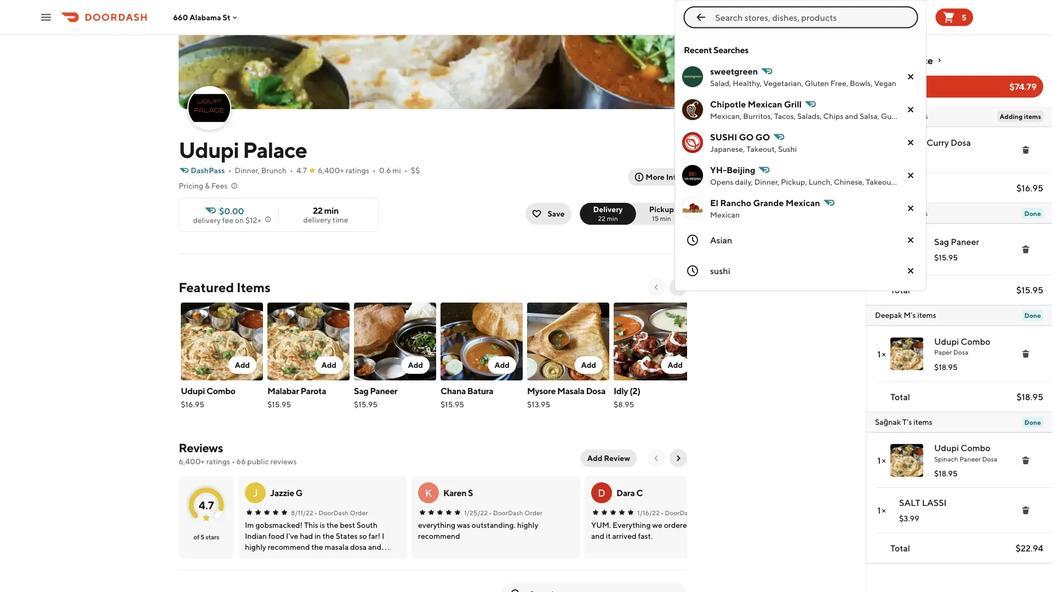 Task type: vqa. For each thing, say whether or not it's contained in the screenshot.


Task type: describe. For each thing, give the bounding box(es) containing it.
parota
[[301, 386, 326, 396]]

reviews 6,400+ ratings • 66 public reviews
[[179, 441, 297, 466]]

1 horizontal spatial mexican
[[748, 99, 783, 109]]

idly (2) $8.95
[[614, 386, 641, 409]]

6,400+ inside reviews 6,400+ ratings • 66 public reviews
[[179, 457, 205, 466]]

udupi combo image for udupi combo spinach paneer dosa
[[891, 444, 924, 477]]

660 alabama st
[[173, 13, 230, 22]]

order methods option group
[[580, 203, 687, 225]]

ratings inside reviews 6,400+ ratings • 66 public reviews
[[206, 457, 230, 466]]

3 1 × from the top
[[878, 505, 886, 516]]

gluten
[[805, 79, 829, 88]]

pricing & fees
[[179, 181, 228, 190]]

remove house curry dosa from order image
[[1022, 146, 1031, 154]]

p's
[[898, 112, 908, 121]]

udupi palace inside udupi palace link
[[875, 54, 933, 66]]

doordash for j
[[319, 509, 349, 516]]

brunch inside list box
[[965, 177, 991, 186]]

fees
[[211, 181, 228, 190]]

g
[[296, 488, 303, 498]]

0 horizontal spatial delivery
[[193, 216, 221, 225]]

0 vertical spatial dinner,
[[235, 166, 260, 175]]

5 inside "button"
[[962, 13, 967, 22]]

opens daily, dinner, pickup, lunch, chinese, takeout, seafood, dim sum, brunch
[[710, 177, 991, 186]]

vegan
[[874, 79, 897, 88]]

beijing
[[727, 165, 756, 175]]

pickup
[[649, 205, 674, 214]]

sushi link
[[675, 255, 926, 286]]

malabar
[[268, 386, 299, 396]]

1 go from the left
[[739, 132, 754, 142]]

add for combo
[[235, 360, 250, 369]]

3 × from the top
[[882, 505, 886, 516]]

add button for parota
[[315, 356, 343, 374]]

add for (2)
[[668, 360, 683, 369]]

sushi go go
[[710, 132, 770, 142]]

• doordash order for d
[[661, 509, 715, 516]]

add button for masala
[[575, 356, 603, 374]]

dosa inside "mysore masala dosa $13.95"
[[586, 386, 606, 396]]

pricing & fees button
[[179, 180, 239, 191]]

done for sag paneer
[[1025, 209, 1042, 217]]

0.6 mi • $$
[[379, 166, 420, 175]]

reviews
[[271, 457, 297, 466]]

asian link
[[675, 225, 926, 255]]

3 done from the top
[[1025, 418, 1042, 426]]

more info
[[646, 172, 681, 181]]

order for j
[[350, 509, 368, 516]]

8/11/22
[[291, 509, 313, 516]]

adding items
[[1000, 113, 1042, 120]]

doordash for d
[[665, 509, 695, 516]]

pricing
[[179, 181, 203, 190]]

1/25/22
[[464, 509, 488, 516]]

asian
[[710, 235, 733, 245]]

seafood,
[[898, 177, 929, 186]]

add button for combo
[[228, 356, 257, 374]]

mi
[[393, 166, 401, 175]]

&
[[205, 181, 210, 190]]

none radio containing pickup
[[630, 203, 687, 225]]

reviews link
[[179, 441, 223, 455]]

of
[[193, 533, 199, 541]]

min for pickup
[[660, 214, 671, 222]]

dara c
[[617, 488, 643, 498]]

add button for paneer
[[402, 356, 430, 374]]

delivery
[[593, 205, 623, 214]]

add for paneer
[[408, 360, 423, 369]]

m's
[[904, 311, 916, 320]]

add review button
[[581, 450, 637, 467]]

0 vertical spatial 4.7
[[297, 166, 307, 175]]

sushi
[[710, 132, 738, 142]]

min inside 22 min delivery time
[[324, 205, 339, 216]]

15
[[652, 214, 659, 222]]

reviews
[[179, 441, 223, 455]]

david
[[875, 208, 896, 217]]

chipotle mexican grill link
[[675, 93, 926, 126]]

udupi for udupi combo
[[181, 386, 205, 396]]

sum,
[[946, 177, 964, 186]]

karen
[[443, 488, 467, 498]]

0 vertical spatial $16.95
[[1017, 183, 1044, 193]]

delete recent search result image for sushi go go
[[907, 138, 915, 147]]

a's
[[897, 208, 908, 217]]

sushi
[[778, 144, 797, 153]]

featured items
[[179, 279, 271, 295]]

sag for sag paneer $15.95
[[354, 386, 369, 396]]

sag paneer $15.95
[[354, 386, 398, 409]]

paneer inside the udupi combo spinach paneer dosa
[[960, 455, 981, 463]]

1 vertical spatial $18.95
[[1017, 391, 1044, 402]]

items for $18.95
[[918, 311, 937, 320]]

delivery inside 22 min delivery time
[[303, 215, 331, 224]]

malabar parota $15.95
[[268, 386, 326, 409]]

items for $22.94
[[914, 417, 933, 426]]

$12+
[[246, 216, 261, 225]]

combo for paper dosa
[[961, 336, 991, 346]]

delete recent search result image for sweetgreen
[[907, 72, 915, 81]]

5 button
[[936, 8, 974, 26]]

udupi for paper dosa
[[935, 336, 959, 346]]

dashpass •
[[191, 166, 231, 175]]

$22.94
[[1016, 543, 1044, 553]]

paneer for sag paneer
[[951, 237, 980, 247]]

sag for sag paneer
[[935, 237, 950, 247]]

add button for batura
[[488, 356, 516, 374]]

delete recent search result image for el rancho grande mexican
[[907, 204, 915, 213]]

salt
[[900, 497, 921, 508]]

0 vertical spatial palace
[[904, 54, 933, 66]]

time
[[333, 215, 348, 224]]

yh-beijing
[[710, 165, 756, 175]]

rancho
[[720, 198, 752, 208]]

jazzie g
[[270, 488, 303, 498]]

udupi combo image for udupi combo paper dosa
[[891, 337, 924, 370]]

next image
[[674, 454, 683, 463]]

t's
[[903, 417, 912, 426]]

items right adding
[[1024, 113, 1042, 120]]

22 min delivery time
[[303, 205, 348, 224]]

pickup 15 min
[[649, 205, 674, 222]]

list box containing recent searches
[[675, 35, 991, 291]]

0 horizontal spatial 5
[[201, 533, 204, 541]]

c
[[637, 488, 643, 498]]

none radio containing delivery
[[580, 203, 636, 225]]

$3.99
[[900, 514, 920, 523]]

2 go from the left
[[756, 132, 770, 142]]

done for udupi combo
[[1025, 312, 1042, 319]]

lassi
[[922, 497, 947, 508]]

claire
[[875, 112, 896, 121]]

vegetarian,
[[764, 79, 804, 88]]

adding
[[1000, 113, 1023, 120]]

remove udupi combo from order image for udupi combo spinach paneer dosa
[[1022, 456, 1031, 465]]

el
[[710, 198, 719, 208]]

searches
[[714, 45, 749, 55]]

1 vertical spatial palace
[[243, 136, 307, 163]]

1 horizontal spatial takeout,
[[866, 177, 896, 186]]

1 vertical spatial 4.7
[[199, 499, 214, 511]]

add button for (2)
[[661, 356, 690, 374]]

jazzie
[[270, 488, 294, 498]]

1 × for udupi combo paper dosa
[[878, 349, 886, 359]]

chinese,
[[834, 177, 865, 186]]

add for batura
[[495, 360, 510, 369]]

0.6
[[379, 166, 391, 175]]

combo for udupi combo
[[207, 386, 235, 396]]

salad,
[[710, 79, 732, 88]]

order for d
[[697, 509, 715, 516]]

22 inside delivery 22 min
[[598, 214, 606, 222]]

0 vertical spatial 6,400+
[[318, 166, 344, 175]]

checkout
[[882, 81, 922, 92]]

delete recent search result image for chipotle mexican grill
[[907, 105, 915, 114]]

malabar parota image
[[268, 303, 350, 380]]

• right dashpass
[[228, 166, 231, 175]]

doordash for k
[[493, 509, 523, 516]]

japanese,
[[710, 144, 745, 153]]

$16.95 inside udupi combo $16.95
[[181, 400, 204, 409]]

grande
[[753, 198, 784, 208]]

combo for spinach paneer dosa
[[961, 443, 991, 453]]

fee
[[222, 216, 234, 225]]



Task type: locate. For each thing, give the bounding box(es) containing it.
2 vertical spatial combo
[[961, 443, 991, 453]]

0 horizontal spatial ratings
[[206, 457, 230, 466]]

7 delete recent search result image from the top
[[907, 266, 915, 275]]

free,
[[831, 79, 849, 88]]

0 vertical spatial paneer
[[951, 237, 980, 247]]

delivery left 'time'
[[303, 215, 331, 224]]

add inside "button"
[[588, 454, 603, 463]]

combo inside udupi combo $16.95
[[207, 386, 235, 396]]

1 vertical spatial paneer
[[370, 386, 398, 396]]

1 × left "$3.99"
[[878, 505, 886, 516]]

doordash right '1/16/22'
[[665, 509, 695, 516]]

delete recent search result image for yh-beijing
[[907, 171, 915, 180]]

2 1 × from the top
[[878, 455, 886, 466]]

× for udupi combo spinach paneer dosa
[[882, 455, 886, 466]]

palace up 'dinner, brunch'
[[243, 136, 307, 163]]

takeout, down sushi go go
[[747, 144, 777, 153]]

0 vertical spatial $18.95
[[935, 362, 958, 371]]

0 vertical spatial ×
[[882, 349, 886, 359]]

• doordash order right 8/11/22
[[315, 509, 368, 516]]

combo inside udupi combo paper dosa
[[961, 336, 991, 346]]

ratings down the reviews link
[[206, 457, 230, 466]]

done
[[1025, 209, 1042, 217], [1025, 312, 1042, 319], [1025, 418, 1042, 426]]

5 add button from the left
[[575, 356, 603, 374]]

3 • doordash order from the left
[[661, 509, 715, 516]]

66
[[236, 457, 246, 466]]

1 vertical spatial dinner,
[[755, 177, 780, 186]]

2 total from the top
[[891, 285, 911, 295]]

delete recent search result image left dim
[[907, 171, 915, 180]]

1 horizontal spatial brunch
[[965, 177, 991, 186]]

• right 8/11/22
[[315, 509, 317, 516]]

6,400+
[[318, 166, 344, 175], [179, 457, 205, 466]]

items
[[909, 112, 928, 121], [1024, 113, 1042, 120], [909, 208, 928, 217], [918, 311, 937, 320], [914, 417, 933, 426]]

add
[[235, 360, 250, 369], [321, 360, 337, 369], [408, 360, 423, 369], [495, 360, 510, 369], [581, 360, 596, 369], [668, 360, 683, 369], [588, 454, 603, 463]]

udupi
[[875, 54, 903, 66], [179, 136, 239, 163], [935, 336, 959, 346], [181, 386, 205, 396], [935, 443, 959, 453]]

salad, healthy, vegetarian, gluten free, bowls, vegan
[[710, 79, 897, 88]]

david a's items
[[875, 208, 928, 217]]

3 total from the top
[[891, 391, 911, 402]]

on
[[235, 216, 244, 225]]

list box
[[675, 35, 991, 291]]

3 doordash from the left
[[665, 509, 695, 516]]

1 horizontal spatial 5
[[962, 13, 967, 22]]

min down 6,400+ ratings •
[[324, 205, 339, 216]]

1 delete recent search result image from the top
[[907, 72, 915, 81]]

remove salt lassi from order image
[[1022, 506, 1031, 515]]

total up deepak m's items
[[891, 285, 911, 295]]

opens
[[710, 177, 734, 186]]

1 for udupi combo spinach paneer dosa
[[878, 455, 881, 466]]

paneer inside the sag paneer $15.95
[[370, 386, 398, 396]]

1 down sağnak
[[878, 455, 881, 466]]

× for udupi combo paper dosa
[[882, 349, 886, 359]]

1 vertical spatial $16.95
[[181, 400, 204, 409]]

0 vertical spatial done
[[1025, 209, 1042, 217]]

mexican down healthy,
[[748, 99, 783, 109]]

0 horizontal spatial takeout,
[[747, 144, 777, 153]]

dara
[[617, 488, 635, 498]]

4 delete recent search result image from the top
[[907, 171, 915, 180]]

1 horizontal spatial order
[[525, 509, 543, 516]]

$13.95
[[527, 400, 550, 409]]

1 vertical spatial sag paneer image
[[354, 303, 436, 380]]

sag inside the sag paneer $15.95
[[354, 386, 369, 396]]

japanese, takeout, sushi
[[710, 144, 797, 153]]

0 vertical spatial sag
[[935, 237, 950, 247]]

mysore
[[527, 386, 556, 396]]

1 1 from the top
[[878, 349, 881, 359]]

1 vertical spatial 6,400+
[[179, 457, 205, 466]]

min inside pickup 15 min
[[660, 214, 671, 222]]

sağnak t's items
[[875, 417, 933, 426]]

$8.95
[[614, 400, 634, 409]]

delete recent search result image up m's
[[907, 266, 915, 275]]

min inside delivery 22 min
[[607, 214, 618, 222]]

house curry dosa
[[900, 137, 971, 147]]

previous image
[[652, 454, 661, 463]]

claire p's items
[[875, 112, 928, 121]]

udupi combo image down t's at right
[[891, 444, 924, 477]]

• right '1/16/22'
[[661, 509, 664, 516]]

2 add button from the left
[[315, 356, 343, 374]]

1 vertical spatial remove udupi combo from order image
[[1022, 456, 1031, 465]]

udupi palace image
[[179, 0, 687, 109], [189, 87, 230, 129]]

total for $16.95
[[891, 183, 911, 193]]

udupi combo image down featured items heading
[[181, 303, 263, 380]]

save
[[548, 209, 565, 218]]

combo inside the udupi combo spinach paneer dosa
[[961, 443, 991, 453]]

1 × from the top
[[882, 349, 886, 359]]

• left 66 on the bottom of page
[[232, 457, 235, 466]]

1 vertical spatial sag
[[354, 386, 369, 396]]

min down pickup on the right top of page
[[660, 214, 671, 222]]

delete recent search result image down a's
[[907, 236, 915, 244]]

1 horizontal spatial 4.7
[[297, 166, 307, 175]]

1 horizontal spatial • doordash order
[[489, 509, 543, 516]]

2 remove udupi combo from order image from the top
[[1022, 456, 1031, 465]]

ratings left 0.6
[[346, 166, 369, 175]]

udupi inside the udupi combo spinach paneer dosa
[[935, 443, 959, 453]]

0 horizontal spatial mexican
[[710, 210, 740, 219]]

0 horizontal spatial 4.7
[[199, 499, 214, 511]]

22 down delivery
[[598, 214, 606, 222]]

5 delete recent search result image from the top
[[907, 204, 915, 213]]

1 total from the top
[[891, 183, 911, 193]]

1 left "$3.99"
[[878, 505, 881, 516]]

× down deepak
[[882, 349, 886, 359]]

5 up udupi palace link at the top of page
[[962, 13, 967, 22]]

remove sag paneer from order image
[[1022, 245, 1031, 254]]

2 vertical spatial paneer
[[960, 455, 981, 463]]

$0.00
[[219, 206, 244, 216]]

0 horizontal spatial go
[[739, 132, 754, 142]]

1 horizontal spatial ratings
[[346, 166, 369, 175]]

0 vertical spatial 5
[[962, 13, 967, 22]]

$18.95 for udupi combo spinach paneer dosa
[[935, 469, 958, 478]]

2 delete recent search result image from the top
[[907, 105, 915, 114]]

deepak
[[875, 311, 903, 320]]

1 horizontal spatial 22
[[598, 214, 606, 222]]

delete recent search result image right david
[[907, 204, 915, 213]]

0 horizontal spatial 22
[[313, 205, 323, 216]]

0 vertical spatial ratings
[[346, 166, 369, 175]]

1 vertical spatial 1
[[878, 455, 881, 466]]

min down delivery
[[607, 214, 618, 222]]

1 vertical spatial combo
[[207, 386, 235, 396]]

ratings
[[346, 166, 369, 175], [206, 457, 230, 466]]

0 vertical spatial remove udupi combo from order image
[[1022, 349, 1031, 358]]

2 • doordash order from the left
[[489, 509, 543, 516]]

$16.95 down remove house curry dosa from order image
[[1017, 183, 1044, 193]]

dosa inside udupi combo paper dosa
[[954, 348, 969, 356]]

1 vertical spatial brunch
[[965, 177, 991, 186]]

• doordash order
[[315, 509, 368, 516], [489, 509, 543, 516], [661, 509, 715, 516]]

1 horizontal spatial palace
[[904, 54, 933, 66]]

1 vertical spatial done
[[1025, 312, 1042, 319]]

2 vertical spatial done
[[1025, 418, 1042, 426]]

0 horizontal spatial $16.95
[[181, 400, 204, 409]]

3 delete recent search result image from the top
[[907, 138, 915, 147]]

delivery fee on $12+
[[193, 216, 261, 225]]

add for parota
[[321, 360, 337, 369]]

0 horizontal spatial palace
[[243, 136, 307, 163]]

doordash right 1/25/22
[[493, 509, 523, 516]]

open menu image
[[39, 11, 53, 24]]

of 5 stars
[[193, 533, 219, 541]]

• doordash order right '1/16/22'
[[661, 509, 715, 516]]

1 horizontal spatial doordash
[[493, 509, 523, 516]]

delete recent search result image left curry
[[907, 138, 915, 147]]

22 left 'time'
[[313, 205, 323, 216]]

yh-
[[710, 165, 727, 175]]

0 horizontal spatial sag paneer image
[[354, 303, 436, 380]]

0 vertical spatial 1
[[878, 349, 881, 359]]

doordash
[[319, 509, 349, 516], [493, 509, 523, 516], [665, 509, 695, 516]]

previous button of carousel image
[[652, 283, 661, 292]]

3 order from the left
[[697, 509, 715, 516]]

list containing udupi combo
[[867, 433, 1053, 533]]

5 right of
[[201, 533, 204, 541]]

paneer
[[951, 237, 980, 247], [370, 386, 398, 396], [960, 455, 981, 463]]

doordash right 8/11/22
[[319, 509, 349, 516]]

Item Search search field
[[530, 588, 679, 592]]

dosa right curry
[[951, 137, 971, 147]]

chana batura $15.95
[[441, 386, 494, 409]]

1 1 × from the top
[[878, 349, 886, 359]]

$18.95 for udupi combo paper dosa
[[935, 362, 958, 371]]

• right the mi
[[404, 166, 408, 175]]

1 vertical spatial 1 ×
[[878, 455, 886, 466]]

1 × down sağnak
[[878, 455, 886, 466]]

1 vertical spatial udupi palace
[[179, 136, 307, 163]]

total for $18.95
[[891, 391, 911, 402]]

items for $16.95
[[909, 112, 928, 121]]

• doordash order for j
[[315, 509, 368, 516]]

min for delivery
[[607, 214, 618, 222]]

1 horizontal spatial sag
[[935, 237, 950, 247]]

items right m's
[[918, 311, 937, 320]]

Store search: begin typing to search for stores available on DoorDash text field
[[716, 11, 914, 23]]

sushi
[[710, 266, 731, 276]]

mexican down pickup, at the right of page
[[786, 198, 821, 208]]

deepak m's items
[[875, 311, 937, 320]]

4.7 right 'dinner, brunch'
[[297, 166, 307, 175]]

1 vertical spatial 5
[[201, 533, 204, 541]]

$16.95
[[1017, 183, 1044, 193], [181, 400, 204, 409]]

1 doordash from the left
[[319, 509, 349, 516]]

udupi combo image left paper
[[891, 337, 924, 370]]

0 vertical spatial combo
[[961, 336, 991, 346]]

0 vertical spatial udupi palace
[[875, 54, 933, 66]]

0 horizontal spatial udupi palace
[[179, 136, 307, 163]]

salt lassi
[[900, 497, 947, 508]]

list
[[867, 433, 1053, 533]]

total down "$3.99"
[[891, 543, 911, 553]]

0 horizontal spatial order
[[350, 509, 368, 516]]

1 vertical spatial mexican
[[786, 198, 821, 208]]

2 vertical spatial 1
[[878, 505, 881, 516]]

0 horizontal spatial dinner,
[[235, 166, 260, 175]]

• right 1/25/22
[[489, 509, 492, 516]]

0 vertical spatial takeout,
[[747, 144, 777, 153]]

1 horizontal spatial sag paneer image
[[891, 233, 924, 266]]

3 1 from the top
[[878, 505, 881, 516]]

masala
[[558, 386, 585, 396]]

items for $15.95
[[909, 208, 928, 217]]

4 total from the top
[[891, 543, 911, 553]]

2 horizontal spatial mexican
[[786, 198, 821, 208]]

2 horizontal spatial order
[[697, 509, 715, 516]]

2 horizontal spatial min
[[660, 214, 671, 222]]

s
[[468, 488, 473, 498]]

$18.95 inside list
[[935, 469, 958, 478]]

items
[[237, 279, 271, 295]]

udupi for spinach paneer dosa
[[935, 443, 959, 453]]

0 vertical spatial brunch
[[261, 166, 287, 175]]

4 add button from the left
[[488, 356, 516, 374]]

$16.95 up the reviews link
[[181, 400, 204, 409]]

1 horizontal spatial 6,400+
[[318, 166, 344, 175]]

j
[[253, 487, 258, 499]]

$15.95 inside 'chana batura $15.95'
[[441, 400, 464, 409]]

2 1 from the top
[[878, 455, 881, 466]]

1 × down deepak
[[878, 349, 886, 359]]

1 × for udupi combo spinach paneer dosa
[[878, 455, 886, 466]]

2 doordash from the left
[[493, 509, 523, 516]]

add for masala
[[581, 360, 596, 369]]

total up sağnak t's items
[[891, 391, 911, 402]]

2 vertical spatial 1 ×
[[878, 505, 886, 516]]

22 inside 22 min delivery time
[[313, 205, 323, 216]]

0 vertical spatial mexican
[[748, 99, 783, 109]]

$15.95 for sag paneer
[[354, 400, 378, 409]]

None radio
[[580, 203, 636, 225]]

idly (2) image
[[614, 303, 696, 380]]

total for $22.94
[[891, 543, 911, 553]]

• inside reviews 6,400+ ratings • 66 public reviews
[[232, 457, 235, 466]]

udupi combo image
[[181, 303, 263, 380], [891, 337, 924, 370], [891, 444, 924, 477]]

delivery left fee
[[193, 216, 221, 225]]

total for $15.95
[[891, 285, 911, 295]]

• right 'dinner, brunch'
[[290, 166, 293, 175]]

4.7 up of 5 stars
[[199, 499, 214, 511]]

chipotle
[[710, 99, 746, 109]]

dinner, inside list box
[[755, 177, 780, 186]]

1 horizontal spatial min
[[607, 214, 618, 222]]

• left 0.6
[[373, 166, 376, 175]]

6 add button from the left
[[661, 356, 690, 374]]

dosa right paper
[[954, 348, 969, 356]]

6 delete recent search result image from the top
[[907, 236, 915, 244]]

0 horizontal spatial • doordash order
[[315, 509, 368, 516]]

(2)
[[630, 386, 641, 396]]

public
[[247, 457, 269, 466]]

sag paneer image
[[891, 233, 924, 266], [354, 303, 436, 380]]

×
[[882, 349, 886, 359], [882, 455, 886, 466], [882, 505, 886, 516]]

brunch up $12+
[[261, 166, 287, 175]]

brunch
[[261, 166, 287, 175], [965, 177, 991, 186]]

0 horizontal spatial sag
[[354, 386, 369, 396]]

0 vertical spatial sag paneer image
[[891, 233, 924, 266]]

1 order from the left
[[350, 509, 368, 516]]

udupi palace up 'dinner, brunch'
[[179, 136, 307, 163]]

delete recent search result image up the checkout
[[907, 72, 915, 81]]

$15.95 for chana batura
[[441, 400, 464, 409]]

stars
[[206, 533, 219, 541]]

featured
[[179, 279, 234, 295]]

mysore masala dosa image
[[527, 303, 610, 380]]

× left "$3.99"
[[882, 505, 886, 516]]

dosa
[[951, 137, 971, 147], [954, 348, 969, 356], [586, 386, 606, 396], [983, 455, 998, 463]]

$15.95 for malabar parota
[[268, 400, 291, 409]]

1/16/22
[[638, 509, 660, 516]]

chana batura image
[[441, 303, 523, 380]]

2 × from the top
[[882, 455, 886, 466]]

delete recent search result image inside chipotle mexican grill link
[[907, 105, 915, 114]]

• doordash order right 1/25/22
[[489, 509, 543, 516]]

1 horizontal spatial udupi palace
[[875, 54, 933, 66]]

1 remove udupi combo from order image from the top
[[1022, 349, 1031, 358]]

featured items heading
[[179, 278, 271, 296]]

idly
[[614, 386, 628, 396]]

sağnak
[[875, 417, 901, 426]]

curry
[[927, 137, 949, 147]]

6,400+ up 22 min delivery time
[[318, 166, 344, 175]]

2 vertical spatial $18.95
[[935, 469, 958, 478]]

total up david a's items
[[891, 183, 911, 193]]

× down sağnak
[[882, 455, 886, 466]]

1 horizontal spatial $16.95
[[1017, 183, 1044, 193]]

0 horizontal spatial doordash
[[319, 509, 349, 516]]

None radio
[[630, 203, 687, 225]]

dosa right masala
[[586, 386, 606, 396]]

go
[[739, 132, 754, 142], [756, 132, 770, 142]]

3 add button from the left
[[402, 356, 430, 374]]

1 horizontal spatial go
[[756, 132, 770, 142]]

1 vertical spatial ratings
[[206, 457, 230, 466]]

remove udupi combo from order image for udupi combo paper dosa
[[1022, 349, 1031, 358]]

udupi combo $16.95
[[181, 386, 235, 409]]

mexican
[[748, 99, 783, 109], [786, 198, 821, 208], [710, 210, 740, 219]]

660
[[173, 13, 188, 22]]

daily,
[[735, 177, 753, 186]]

6,400+ down the reviews link
[[179, 457, 205, 466]]

1 add button from the left
[[228, 356, 257, 374]]

brunch right sum,
[[965, 177, 991, 186]]

• doordash order for k
[[489, 509, 543, 516]]

1 vertical spatial ×
[[882, 455, 886, 466]]

0 vertical spatial 1 ×
[[878, 349, 886, 359]]

mexican down el
[[710, 210, 740, 219]]

2 horizontal spatial doordash
[[665, 509, 695, 516]]

palace up the checkout
[[904, 54, 933, 66]]

items right t's at right
[[914, 417, 933, 426]]

delete recent search result image down the checkout
[[907, 105, 915, 114]]

order for k
[[525, 509, 543, 516]]

dim
[[930, 177, 945, 186]]

delete recent search result image
[[907, 72, 915, 81], [907, 105, 915, 114], [907, 138, 915, 147], [907, 171, 915, 180], [907, 204, 915, 213], [907, 236, 915, 244], [907, 266, 915, 275]]

2 vertical spatial ×
[[882, 505, 886, 516]]

dosa right spinach
[[983, 455, 998, 463]]

1 vertical spatial takeout,
[[866, 177, 896, 186]]

dosa inside the udupi combo spinach paneer dosa
[[983, 455, 998, 463]]

0 horizontal spatial min
[[324, 205, 339, 216]]

660 alabama st button
[[173, 13, 239, 22]]

2 horizontal spatial • doordash order
[[661, 509, 715, 516]]

$15.95 inside the sag paneer $15.95
[[354, 400, 378, 409]]

dinner, right dashpass • at the left top of the page
[[235, 166, 260, 175]]

bowls,
[[850, 79, 873, 88]]

udupi inside udupi combo paper dosa
[[935, 336, 959, 346]]

next button of carousel image
[[674, 283, 683, 292]]

review
[[604, 454, 630, 463]]

6,400+ ratings •
[[318, 166, 376, 175]]

paneer for sag paneer $15.95
[[370, 386, 398, 396]]

takeout, up david
[[866, 177, 896, 186]]

2 vertical spatial mexican
[[710, 210, 740, 219]]

items right p's
[[909, 112, 928, 121]]

recent
[[684, 45, 712, 55]]

1 done from the top
[[1025, 209, 1042, 217]]

1 for udupi combo paper dosa
[[878, 349, 881, 359]]

dinner, up "grande"
[[755, 177, 780, 186]]

•
[[228, 166, 231, 175], [290, 166, 293, 175], [373, 166, 376, 175], [404, 166, 408, 175], [232, 457, 235, 466], [315, 509, 317, 516], [489, 509, 492, 516], [661, 509, 664, 516]]

0 horizontal spatial 6,400+
[[179, 457, 205, 466]]

remove udupi combo from order image
[[1022, 349, 1031, 358], [1022, 456, 1031, 465]]

2 done from the top
[[1025, 312, 1042, 319]]

1 ×
[[878, 349, 886, 359], [878, 455, 886, 466], [878, 505, 886, 516]]

info
[[666, 172, 681, 181]]

delete recent search result image inside sushi link
[[907, 266, 915, 275]]

udupi palace up the checkout
[[875, 54, 933, 66]]

$15.95 inside malabar parota $15.95
[[268, 400, 291, 409]]

1 horizontal spatial dinner,
[[755, 177, 780, 186]]

udupi combo paper dosa
[[935, 336, 991, 356]]

1 down deepak
[[878, 349, 881, 359]]

karen s
[[443, 488, 473, 498]]

healthy,
[[733, 79, 762, 88]]

1 • doordash order from the left
[[315, 509, 368, 516]]

delete recent search result image inside asian link
[[907, 236, 915, 244]]

udupi inside udupi combo $16.95
[[181, 386, 205, 396]]

return from search image
[[695, 11, 708, 24]]

items right a's
[[909, 208, 928, 217]]

2 order from the left
[[525, 509, 543, 516]]

d
[[598, 487, 606, 499]]

0 horizontal spatial brunch
[[261, 166, 287, 175]]

1 horizontal spatial delivery
[[303, 215, 331, 224]]



